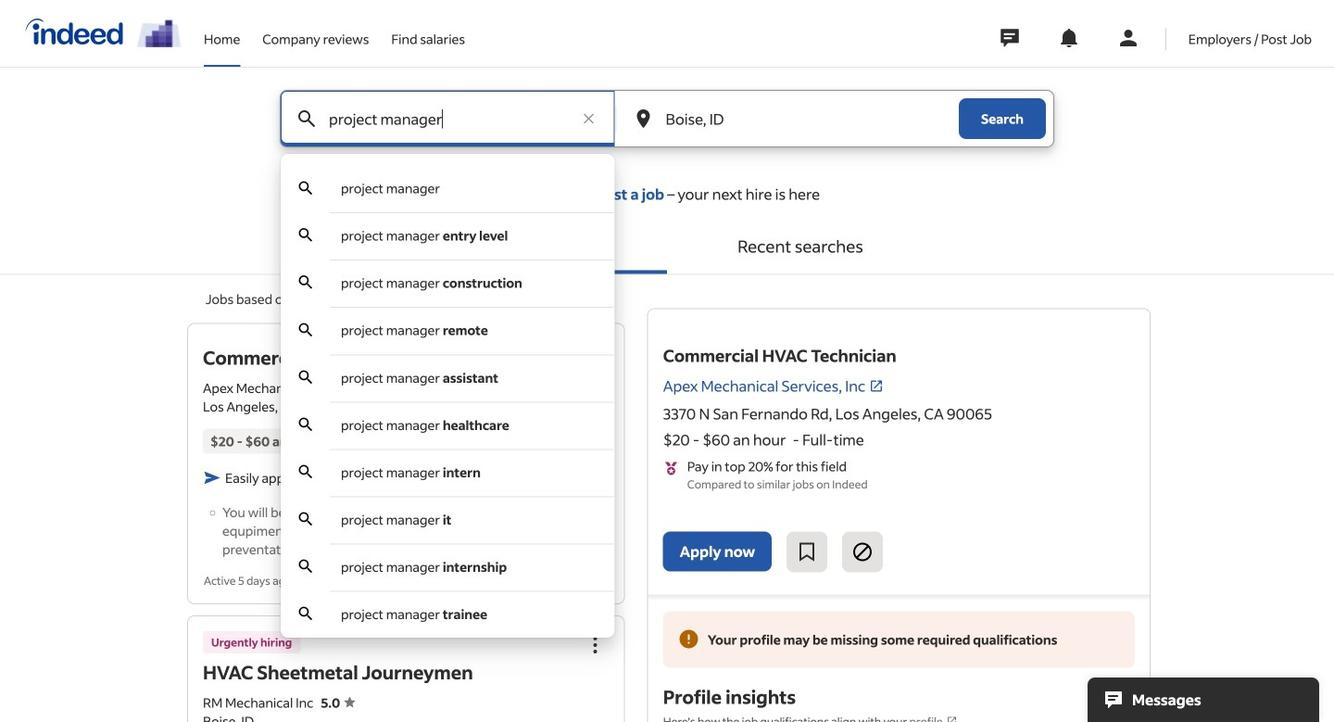 Task type: vqa. For each thing, say whether or not it's contained in the screenshot.
-
no



Task type: locate. For each thing, give the bounding box(es) containing it.
clear what input image
[[580, 109, 598, 128]]

search suggestions list box
[[281, 165, 615, 638]]

notifications unread count 0 image
[[1058, 27, 1081, 49]]

5.0 out of five stars rating image
[[321, 694, 355, 711]]

job actions for hvac sheetmetal journeymen is collapsed image
[[585, 634, 607, 656]]

at indeed, we're committed to increasing representation of women at all levels of indeed's global workforce to at least 50% by 2030 image
[[137, 20, 182, 47]]

search: Job title, keywords, or company text field
[[325, 91, 571, 146]]

None search field
[[265, 90, 1070, 638]]

main content
[[0, 90, 1335, 722]]

group
[[575, 332, 616, 373]]

messages unread count 0 image
[[998, 19, 1022, 57]]

tab list
[[0, 218, 1335, 275]]

project manager element
[[341, 180, 440, 197]]



Task type: describe. For each thing, give the bounding box(es) containing it.
save this job image
[[796, 541, 819, 563]]

profile (opens in a new window) image
[[947, 716, 958, 722]]

Edit location text field
[[662, 91, 922, 146]]

not interested image
[[852, 541, 874, 563]]

apex mechanical services, inc (opens in a new tab) image
[[870, 379, 884, 393]]

account image
[[1118, 27, 1140, 49]]



